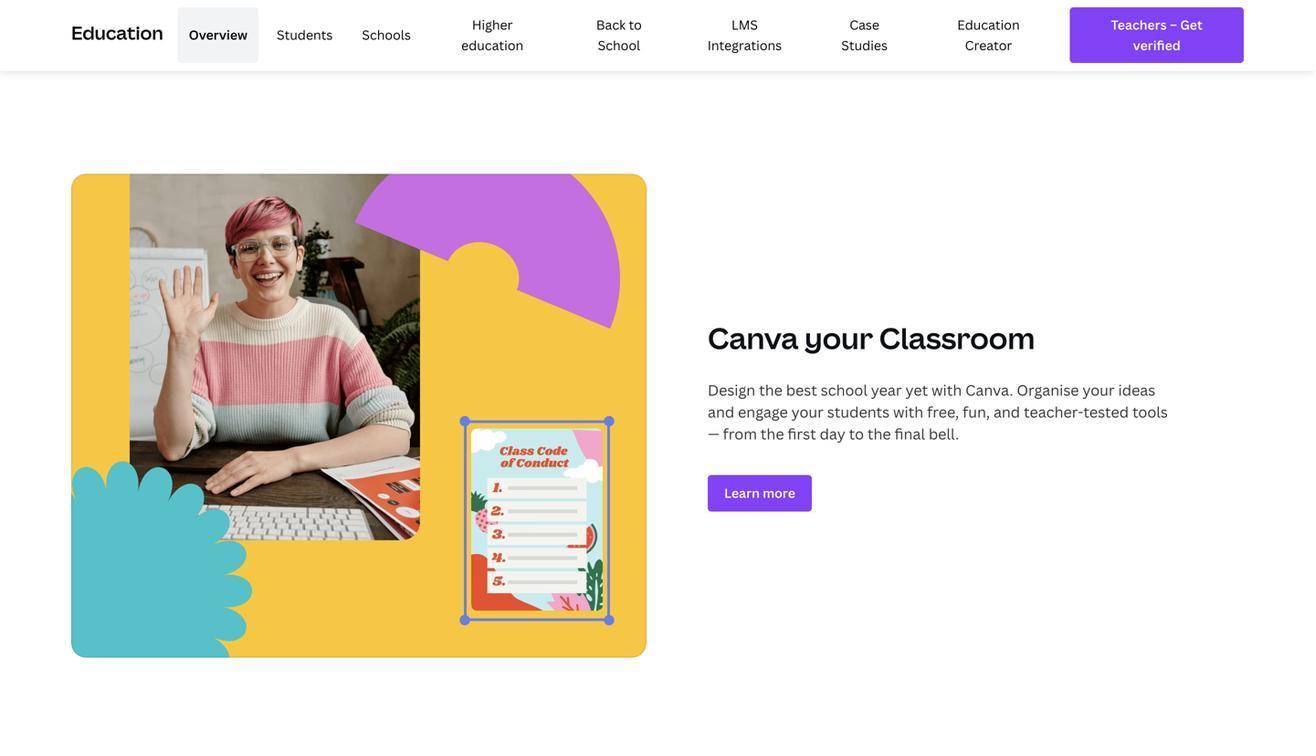 Task type: describe. For each thing, give the bounding box(es) containing it.
case
[[850, 16, 880, 33]]

teacher-
[[1024, 402, 1084, 422]]

back to school
[[597, 16, 642, 54]]

canva
[[708, 318, 799, 358]]

final
[[895, 424, 926, 444]]

students link
[[266, 7, 344, 63]]

lms integrations
[[708, 16, 782, 54]]

classroom
[[880, 318, 1036, 358]]

0 vertical spatial your
[[805, 318, 874, 358]]

higher
[[472, 16, 513, 33]]

best
[[787, 380, 818, 400]]

first
[[788, 424, 817, 444]]

case studies link
[[815, 7, 915, 63]]

students
[[277, 26, 333, 44]]

education for education
[[71, 20, 163, 45]]

education element
[[71, 0, 1245, 70]]

lms
[[732, 16, 758, 33]]

canva.
[[966, 380, 1014, 400]]

tools
[[1133, 402, 1169, 422]]

fun,
[[963, 402, 991, 422]]

overview
[[189, 26, 248, 44]]

2 and from the left
[[994, 402, 1021, 422]]

teachers – get verified image
[[1087, 15, 1228, 56]]

to inside design the best school year yet with canva. organise your ideas and engage your students with free, fun, and teacher-tested tools — from the first day to the final bell.
[[849, 424, 864, 444]]

1 horizontal spatial with
[[932, 380, 962, 400]]

2 vertical spatial your
[[792, 402, 824, 422]]

back to school link
[[563, 7, 675, 63]]

school
[[821, 380, 868, 400]]

yet
[[906, 380, 929, 400]]

lms integrations link
[[683, 7, 808, 63]]

education creator link
[[922, 7, 1056, 63]]

integrations
[[708, 36, 782, 54]]

higher education
[[462, 16, 524, 54]]

overview link
[[178, 7, 259, 63]]

schools link
[[351, 7, 422, 63]]



Task type: locate. For each thing, give the bounding box(es) containing it.
bell.
[[929, 424, 960, 444]]

the down engage
[[761, 424, 785, 444]]

and up —
[[708, 402, 735, 422]]

canva your classroom
[[708, 318, 1036, 358]]

your up school
[[805, 318, 874, 358]]

from
[[723, 424, 757, 444]]

menu bar containing higher education
[[171, 7, 1056, 63]]

with up 'final'
[[894, 402, 924, 422]]

0 horizontal spatial education
[[71, 20, 163, 45]]

students
[[828, 402, 890, 422]]

creator
[[966, 36, 1013, 54]]

the
[[759, 380, 783, 400], [761, 424, 785, 444], [868, 424, 892, 444]]

studies
[[842, 36, 888, 54]]

0 horizontal spatial and
[[708, 402, 735, 422]]

1 horizontal spatial to
[[849, 424, 864, 444]]

school
[[598, 36, 641, 54]]

your
[[805, 318, 874, 358], [1083, 380, 1115, 400], [792, 402, 824, 422]]

1 horizontal spatial education
[[958, 16, 1020, 33]]

education
[[958, 16, 1020, 33], [71, 20, 163, 45]]

to
[[629, 16, 642, 33], [849, 424, 864, 444]]

to inside back to school
[[629, 16, 642, 33]]

—
[[708, 424, 720, 444]]

1 and from the left
[[708, 402, 735, 422]]

organise
[[1017, 380, 1080, 400]]

to right back
[[629, 16, 642, 33]]

design the best school year yet with canva. organise your ideas and engage your students with free, fun, and teacher-tested tools — from the first day to the final bell.
[[708, 380, 1169, 444]]

and down "canva."
[[994, 402, 1021, 422]]

design
[[708, 380, 756, 400]]

tested
[[1084, 402, 1130, 422]]

0 horizontal spatial to
[[629, 16, 642, 33]]

ideas
[[1119, 380, 1156, 400]]

menu bar inside the education element
[[171, 7, 1056, 63]]

0 vertical spatial with
[[932, 380, 962, 400]]

free,
[[928, 402, 960, 422]]

schools
[[362, 26, 411, 44]]

education creator
[[958, 16, 1020, 54]]

year
[[872, 380, 903, 400]]

0 vertical spatial to
[[629, 16, 642, 33]]

your up tested
[[1083, 380, 1115, 400]]

your up first
[[792, 402, 824, 422]]

and
[[708, 402, 735, 422], [994, 402, 1021, 422]]

case studies
[[842, 16, 888, 54]]

education
[[462, 36, 524, 54]]

the down students
[[868, 424, 892, 444]]

with up free,
[[932, 380, 962, 400]]

1 vertical spatial with
[[894, 402, 924, 422]]

with
[[932, 380, 962, 400], [894, 402, 924, 422]]

1 horizontal spatial and
[[994, 402, 1021, 422]]

1 vertical spatial your
[[1083, 380, 1115, 400]]

education for education creator
[[958, 16, 1020, 33]]

day
[[820, 424, 846, 444]]

to down students
[[849, 424, 864, 444]]

the up engage
[[759, 380, 783, 400]]

menu bar
[[171, 7, 1056, 63]]

higher education link
[[429, 7, 556, 63]]

back
[[597, 16, 626, 33]]

list of some integrations canva works with image
[[71, 174, 647, 658]]

engage
[[738, 402, 788, 422]]

0 horizontal spatial with
[[894, 402, 924, 422]]

education inside education creator 'link'
[[958, 16, 1020, 33]]

1 vertical spatial to
[[849, 424, 864, 444]]



Task type: vqa. For each thing, say whether or not it's contained in the screenshot.
A picture of two chat message bubbles with people's faces in them.
no



